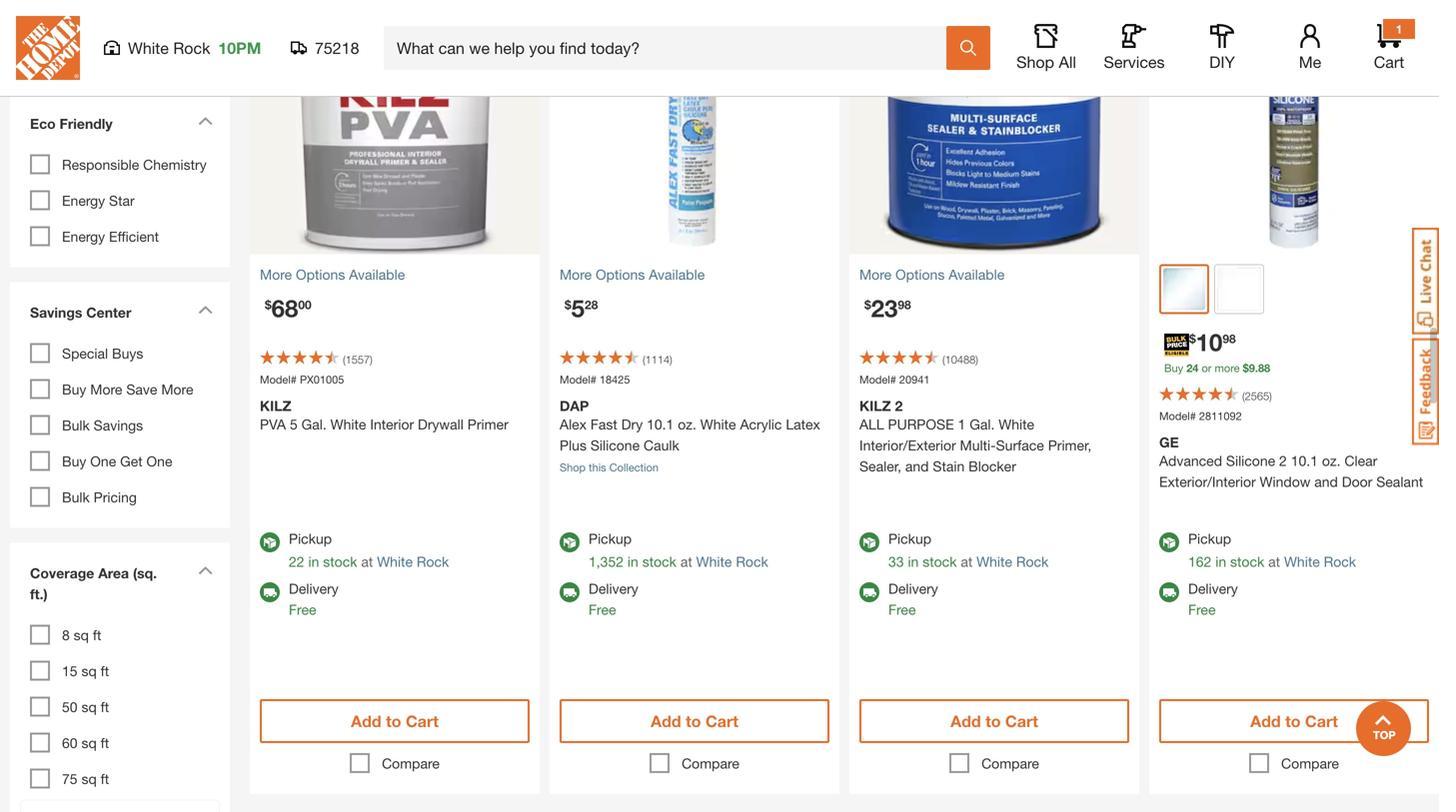 Task type: locate. For each thing, give the bounding box(es) containing it.
available shipping image for 5
[[560, 583, 580, 603]]

0 horizontal spatial kilz
[[260, 398, 291, 414]]

3 more options available link from the left
[[859, 264, 1129, 285]]

alex fast dry 10.1 oz. white acrylic latex plus silicone caulk image
[[550, 0, 839, 254]]

delivery down 22
[[289, 581, 339, 597]]

2 delivery from the left
[[589, 581, 638, 597]]

1 more options available link from the left
[[260, 264, 530, 285]]

more options available up 00
[[260, 266, 405, 283]]

silicone up window on the bottom
[[1226, 453, 1275, 469]]

$ inside $ 23 98
[[864, 298, 871, 312]]

98 up more
[[1223, 332, 1236, 346]]

2565
[[1245, 390, 1269, 403]]

1 vertical spatial oz.
[[1322, 453, 1341, 469]]

and left door
[[1314, 474, 1338, 490]]

center
[[86, 304, 131, 321]]

2 compare from the left
[[682, 756, 739, 772]]

sq for 75
[[81, 771, 97, 788]]

kilz 2 all purpose 1 gal. white interior/exterior multi-surface primer, sealer, and stain blocker
[[859, 398, 1092, 475]]

1 horizontal spatial options
[[596, 266, 645, 283]]

1 vertical spatial 2
[[1279, 453, 1287, 469]]

2 available from the left
[[649, 266, 705, 283]]

0 horizontal spatial 1
[[958, 416, 966, 433]]

stock inside pickup 162 in stock at white rock
[[1230, 554, 1265, 570]]

available for 5
[[649, 266, 705, 283]]

4 stock from the left
[[1230, 554, 1265, 570]]

one left the 'get'
[[90, 453, 116, 470]]

available up 1114
[[649, 266, 705, 283]]

delivery free
[[289, 581, 339, 618], [589, 581, 638, 618], [888, 581, 938, 618], [1188, 581, 1238, 618]]

2 add to cart from the left
[[651, 712, 738, 731]]

$
[[265, 298, 272, 312], [565, 298, 571, 312], [864, 298, 871, 312], [1189, 332, 1196, 346], [1243, 362, 1249, 375]]

available for 23
[[949, 266, 1005, 283]]

stock inside pickup 33 in stock at white rock
[[923, 554, 957, 570]]

1 vertical spatial 1
[[958, 416, 966, 433]]

ft right 60
[[101, 735, 109, 752]]

$ for 23
[[864, 298, 871, 312]]

3 stock from the left
[[923, 554, 957, 570]]

savings
[[30, 304, 82, 321], [94, 417, 143, 434]]

2 kilz from the left
[[859, 398, 891, 414]]

1 energy from the top
[[62, 192, 105, 209]]

) up kilz 2 all purpose 1 gal. white interior/exterior multi-surface primer, sealer, and stain blocker
[[976, 353, 978, 366]]

add to cart button for 5
[[560, 700, 830, 744]]

caret icon image for eco friendly
[[198, 116, 213, 125]]

2 inside ge advanced silicone 2 10.1 oz. clear exterior/interior window and door sealant
[[1279, 453, 1287, 469]]

free for 5
[[589, 602, 616, 618]]

pickup 1,352 in stock at white rock
[[589, 531, 768, 570]]

1 vertical spatial shop
[[560, 461, 586, 474]]

1 one from the left
[[90, 453, 116, 470]]

available for pickup image
[[260, 533, 280, 553], [560, 533, 580, 553], [859, 533, 879, 553]]

available up 1557
[[349, 266, 405, 283]]

buy up bulk pricing
[[62, 453, 86, 470]]

free
[[289, 602, 316, 618], [589, 602, 616, 618], [888, 602, 916, 618], [1188, 602, 1216, 618]]

dap alex fast dry 10.1 oz. white acrylic latex plus silicone caulk shop this collection
[[560, 398, 820, 474]]

sq right 60
[[81, 735, 97, 752]]

10.1 up caulk
[[647, 416, 674, 433]]

10.1 up window on the bottom
[[1291, 453, 1318, 469]]

$ left 28
[[565, 298, 571, 312]]

0 horizontal spatial available
[[349, 266, 405, 283]]

more right save
[[161, 381, 193, 398]]

) for 5
[[670, 353, 672, 366]]

more options available up $ 23 98
[[859, 266, 1005, 283]]

2 horizontal spatial more options available
[[859, 266, 1005, 283]]

0 vertical spatial buy
[[1164, 362, 1183, 375]]

more up $ 5 28
[[560, 266, 592, 283]]

sq right 8
[[74, 627, 89, 644]]

1 vertical spatial 10.1
[[1291, 453, 1318, 469]]

3 white rock link from the left
[[977, 554, 1049, 570]]

1 in from the left
[[308, 554, 319, 570]]

3 add from the left
[[951, 712, 981, 731]]

$ inside $ 10 98
[[1189, 332, 1196, 346]]

$ for 68
[[265, 298, 272, 312]]

white inside pickup 162 in stock at white rock
[[1284, 554, 1320, 570]]

( for 68
[[343, 353, 345, 366]]

stock right 1,352
[[642, 554, 677, 570]]

pickup 33 in stock at white rock
[[888, 531, 1049, 570]]

model# left 20941
[[859, 373, 896, 386]]

buys
[[112, 345, 143, 362]]

plus
[[560, 437, 587, 454]]

50 sq ft
[[62, 699, 109, 716]]

3 add to cart from the left
[[951, 712, 1038, 731]]

buy left 24
[[1164, 362, 1183, 375]]

2 energy from the top
[[62, 228, 105, 245]]

rock for 68
[[417, 554, 449, 570]]

0 vertical spatial energy
[[62, 192, 105, 209]]

1 horizontal spatial 5
[[571, 294, 585, 322]]

one right the 'get'
[[146, 453, 172, 470]]

10
[[1196, 328, 1223, 356]]

2 bulk from the top
[[62, 489, 90, 506]]

savings center
[[30, 304, 131, 321]]

0 horizontal spatial more options available link
[[260, 264, 530, 285]]

free down 22
[[289, 602, 316, 618]]

sq right 75
[[81, 771, 97, 788]]

1 vertical spatial energy
[[62, 228, 105, 245]]

add for 5
[[651, 712, 681, 731]]

0 vertical spatial 98
[[898, 298, 911, 312]]

pickup up 33
[[888, 531, 931, 547]]

kilz for 68
[[260, 398, 291, 414]]

2 available for pickup image from the left
[[560, 533, 580, 553]]

all purpose 1 gal. white interior/exterior multi-surface primer, sealer, and stain blocker image
[[849, 0, 1139, 254]]

and down interior/exterior
[[905, 458, 929, 475]]

2 horizontal spatial available
[[949, 266, 1005, 283]]

caret icon image right the "(sq." at the left bottom
[[198, 566, 213, 575]]

98 inside $ 23 98
[[898, 298, 911, 312]]

fast
[[590, 416, 617, 433]]

more options available for 5
[[560, 266, 705, 283]]

4 in from the left
[[1216, 554, 1226, 570]]

energy
[[62, 192, 105, 209], [62, 228, 105, 245]]

98 inside $ 10 98
[[1223, 332, 1236, 346]]

1 delivery from the left
[[289, 581, 339, 597]]

68
[[272, 294, 298, 322]]

2 pickup from the left
[[589, 531, 632, 547]]

1 horizontal spatial one
[[146, 453, 172, 470]]

1 horizontal spatial available for pickup image
[[560, 533, 580, 553]]

1 pickup from the left
[[289, 531, 332, 547]]

0 horizontal spatial 98
[[898, 298, 911, 312]]

oz. inside dap alex fast dry 10.1 oz. white acrylic latex plus silicone caulk shop this collection
[[678, 416, 696, 433]]

model# left px01005
[[260, 373, 297, 386]]

interior/exterior
[[859, 437, 956, 454]]

3 compare from the left
[[981, 756, 1039, 772]]

0 horizontal spatial options
[[296, 266, 345, 283]]

at right 22
[[361, 554, 373, 570]]

in for 23
[[908, 554, 919, 570]]

1 horizontal spatial shop
[[1016, 52, 1054, 71]]

and inside kilz 2 all purpose 1 gal. white interior/exterior multi-surface primer, sealer, and stain blocker
[[905, 458, 929, 475]]

20941
[[899, 373, 930, 386]]

sq right 50 at the bottom left of page
[[81, 699, 97, 716]]

energy for energy efficient
[[62, 228, 105, 245]]

rock inside pickup 1,352 in stock at white rock
[[736, 554, 768, 570]]

options up 28
[[596, 266, 645, 283]]

1 vertical spatial buy
[[62, 381, 86, 398]]

delivery free down 22
[[289, 581, 339, 618]]

1 vertical spatial 5
[[290, 416, 298, 433]]

98 up model# 20941
[[898, 298, 911, 312]]

$ up 24
[[1189, 332, 1196, 346]]

3 delivery from the left
[[888, 581, 938, 597]]

pickup inside pickup 1,352 in stock at white rock
[[589, 531, 632, 547]]

in right 1,352
[[628, 554, 638, 570]]

$ inside $ 68 00
[[265, 298, 272, 312]]

2 one from the left
[[146, 453, 172, 470]]

caulk
[[644, 437, 679, 454]]

in
[[308, 554, 319, 570], [628, 554, 638, 570], [908, 554, 919, 570], [1216, 554, 1226, 570]]

0 vertical spatial caret icon image
[[198, 116, 213, 125]]

2 free from the left
[[589, 602, 616, 618]]

model#
[[260, 373, 297, 386], [560, 373, 597, 386], [859, 373, 896, 386], [1159, 410, 1196, 423]]

2 to from the left
[[686, 712, 701, 731]]

1 caret icon image from the top
[[198, 116, 213, 125]]

available for pickup image for 68
[[260, 533, 280, 553]]

free down 162
[[1188, 602, 1216, 618]]

0 vertical spatial savings
[[30, 304, 82, 321]]

energy left "star"
[[62, 192, 105, 209]]

1 gal. from the left
[[301, 416, 327, 433]]

add to cart for 68
[[351, 712, 439, 731]]

4 white rock link from the left
[[1284, 554, 1356, 570]]

2 more options available from the left
[[560, 266, 705, 283]]

2 horizontal spatial options
[[896, 266, 945, 283]]

) up kilz pva 5 gal. white interior drywall primer
[[370, 353, 373, 366]]

0 vertical spatial oz.
[[678, 416, 696, 433]]

delivery free down 162
[[1188, 581, 1238, 618]]

3 options from the left
[[896, 266, 945, 283]]

1 kilz from the left
[[260, 398, 291, 414]]

5 up model# 18425
[[571, 294, 585, 322]]

delivery down 162
[[1188, 581, 1238, 597]]

3 delivery free from the left
[[888, 581, 938, 618]]

2 add to cart button from the left
[[560, 700, 830, 744]]

at inside pickup 22 in stock at white rock
[[361, 554, 373, 570]]

rock for 23
[[1016, 554, 1049, 570]]

more up 68
[[260, 266, 292, 283]]

more
[[260, 266, 292, 283], [560, 266, 592, 283], [859, 266, 892, 283], [90, 381, 122, 398], [161, 381, 193, 398]]

1557
[[345, 353, 370, 366]]

2 horizontal spatial more options available link
[[859, 264, 1129, 285]]

sq
[[74, 627, 89, 644], [81, 663, 97, 680], [81, 699, 97, 716], [81, 735, 97, 752], [81, 771, 97, 788]]

sq right 15 at the bottom of page
[[81, 663, 97, 680]]

cart for 5
[[706, 712, 738, 731]]

1 right me button
[[1396, 22, 1403, 36]]

all right view on the left of page
[[77, 38, 92, 55]]

2 caret icon image from the top
[[198, 305, 213, 314]]

more options available link for 5
[[560, 264, 830, 285]]

to for 5
[[686, 712, 701, 731]]

one
[[90, 453, 116, 470], [146, 453, 172, 470]]

bulk left pricing at the left of the page
[[62, 489, 90, 506]]

more options available
[[260, 266, 405, 283], [560, 266, 705, 283], [859, 266, 1005, 283]]

2 stock from the left
[[642, 554, 677, 570]]

more up 23
[[859, 266, 892, 283]]

3 in from the left
[[908, 554, 919, 570]]

1 horizontal spatial 10.1
[[1291, 453, 1318, 469]]

rock inside pickup 33 in stock at white rock
[[1016, 554, 1049, 570]]

2 vertical spatial caret icon image
[[198, 566, 213, 575]]

kilz inside kilz 2 all purpose 1 gal. white interior/exterior multi-surface primer, sealer, and stain blocker
[[859, 398, 891, 414]]

bulk pricing link
[[62, 489, 137, 506]]

cart for 68
[[406, 712, 439, 731]]

pickup for 5
[[589, 531, 632, 547]]

2 horizontal spatial available for pickup image
[[859, 533, 879, 553]]

in inside pickup 33 in stock at white rock
[[908, 554, 919, 570]]

available for pickup image for 23
[[859, 533, 879, 553]]

model# for 68
[[260, 373, 297, 386]]

1 horizontal spatial all
[[1059, 52, 1076, 71]]

.
[[1255, 362, 1258, 375]]

stock inside pickup 1,352 in stock at white rock
[[642, 554, 677, 570]]

ft for 50 sq ft
[[101, 699, 109, 716]]

all left services
[[1059, 52, 1076, 71]]

2 options from the left
[[596, 266, 645, 283]]

pickup
[[289, 531, 332, 547], [589, 531, 632, 547], [888, 531, 931, 547], [1188, 531, 1231, 547]]

savings up the buy one get one
[[94, 417, 143, 434]]

model# 18425
[[560, 373, 630, 386]]

energy efficient
[[62, 228, 159, 245]]

model# for 5
[[560, 373, 597, 386]]

add for 68
[[351, 712, 381, 731]]

delivery for 5
[[589, 581, 638, 597]]

special
[[62, 345, 108, 362]]

kilz for 23
[[859, 398, 891, 414]]

savings up special
[[30, 304, 82, 321]]

ft right 50 at the bottom left of page
[[101, 699, 109, 716]]

ft right 8
[[93, 627, 101, 644]]

at right 162
[[1268, 554, 1280, 570]]

10488
[[945, 353, 976, 366]]

1 available for pickup image from the left
[[260, 533, 280, 553]]

white
[[128, 38, 169, 57], [330, 416, 366, 433], [700, 416, 736, 433], [999, 416, 1034, 433], [377, 554, 413, 570], [696, 554, 732, 570], [977, 554, 1012, 570], [1284, 554, 1320, 570]]

1 vertical spatial caret icon image
[[198, 305, 213, 314]]

1 add to cart button from the left
[[260, 700, 530, 744]]

delivery free for 5
[[589, 581, 638, 618]]

2 at from the left
[[680, 554, 692, 570]]

0 vertical spatial bulk
[[62, 417, 90, 434]]

add to cart for 5
[[651, 712, 738, 731]]

0 horizontal spatial silicone
[[590, 437, 640, 454]]

in right 33
[[908, 554, 919, 570]]

more options available link for 23
[[859, 264, 1129, 285]]

stock for 23
[[923, 554, 957, 570]]

1 white rock link from the left
[[377, 554, 449, 570]]

2 available shipping image from the left
[[560, 583, 580, 603]]

2 add from the left
[[651, 712, 681, 731]]

available for pickup image left pickup 22 in stock at white rock
[[260, 533, 280, 553]]

dry
[[621, 416, 643, 433]]

bulk up the buy one get one
[[62, 417, 90, 434]]

white rock link for 5
[[696, 554, 768, 570]]

0 vertical spatial 2
[[895, 398, 903, 414]]

3 available for pickup image from the left
[[859, 533, 879, 553]]

5
[[571, 294, 585, 322], [290, 416, 298, 433]]

pickup 22 in stock at white rock
[[289, 531, 449, 570]]

kilz inside kilz pva 5 gal. white interior drywall primer
[[260, 398, 291, 414]]

responsible chemistry link
[[62, 156, 207, 173]]

1 horizontal spatial more options available
[[560, 266, 705, 283]]

1 delivery free from the left
[[289, 581, 339, 618]]

caret icon image for coverage area (sq. ft.)
[[198, 566, 213, 575]]

caret icon image left 68
[[198, 305, 213, 314]]

oz. left clear
[[1322, 453, 1341, 469]]

more options available link
[[260, 264, 530, 285], [560, 264, 830, 285], [859, 264, 1129, 285]]

1 vertical spatial bulk
[[62, 489, 90, 506]]

1 up the multi-
[[958, 416, 966, 433]]

stock right 22
[[323, 554, 357, 570]]

1 horizontal spatial and
[[1314, 474, 1338, 490]]

cart for 23
[[1005, 712, 1038, 731]]

options up 00
[[296, 266, 345, 283]]

caret icon image inside savings center link
[[198, 305, 213, 314]]

delivery down 1,352
[[589, 581, 638, 597]]

sq for 50
[[81, 699, 97, 716]]

(
[[343, 353, 345, 366], [643, 353, 645, 366], [942, 353, 945, 366], [1242, 390, 1245, 403]]

98
[[898, 298, 911, 312], [1223, 332, 1236, 346]]

oz. inside ge advanced silicone 2 10.1 oz. clear exterior/interior window and door sealant
[[1322, 453, 1341, 469]]

pickup inside pickup 162 in stock at white rock
[[1188, 531, 1231, 547]]

delivery down 33
[[888, 581, 938, 597]]

3 free from the left
[[888, 602, 916, 618]]

white inside kilz 2 all purpose 1 gal. white interior/exterior multi-surface primer, sealer, and stain blocker
[[999, 416, 1034, 433]]

caret icon image inside eco friendly link
[[198, 116, 213, 125]]

more options available link up ( 1114 )
[[560, 264, 830, 285]]

1 horizontal spatial available
[[649, 266, 705, 283]]

3 pickup from the left
[[888, 531, 931, 547]]

add to cart button
[[260, 700, 530, 744], [560, 700, 830, 744], [859, 700, 1129, 744], [1159, 700, 1429, 744]]

model# up "ge"
[[1159, 410, 1196, 423]]

caret icon image
[[198, 116, 213, 125], [198, 305, 213, 314], [198, 566, 213, 575]]

gal.
[[301, 416, 327, 433], [970, 416, 995, 433]]

0 vertical spatial 10.1
[[647, 416, 674, 433]]

available for pickup image
[[1159, 533, 1179, 553]]

available for pickup image down shop this collection link in the left bottom of the page
[[560, 533, 580, 553]]

0 horizontal spatial gal.
[[301, 416, 327, 433]]

stock
[[323, 554, 357, 570], [642, 554, 677, 570], [923, 554, 957, 570], [1230, 554, 1265, 570]]

ft for 15 sq ft
[[101, 663, 109, 680]]

0 horizontal spatial oz.
[[678, 416, 696, 433]]

) up dap alex fast dry 10.1 oz. white acrylic latex plus silicone caulk shop this collection
[[670, 353, 672, 366]]

What can we help you find today? search field
[[397, 27, 945, 69]]

stock right 162
[[1230, 554, 1265, 570]]

free down 1,352
[[589, 602, 616, 618]]

1 vertical spatial savings
[[94, 417, 143, 434]]

buy down special
[[62, 381, 86, 398]]

services button
[[1102, 24, 1166, 72]]

compare for 5
[[682, 756, 739, 772]]

1 vertical spatial 98
[[1223, 332, 1236, 346]]

available shipping image
[[260, 583, 280, 603], [560, 583, 580, 603], [859, 583, 879, 603], [1159, 583, 1179, 603]]

3 to from the left
[[985, 712, 1001, 731]]

purpose
[[888, 416, 954, 433]]

1 to from the left
[[386, 712, 401, 731]]

1 options from the left
[[296, 266, 345, 283]]

delivery free down 33
[[888, 581, 938, 618]]

0 vertical spatial 5
[[571, 294, 585, 322]]

caret icon image up chemistry on the left of page
[[198, 116, 213, 125]]

advanced silicone 2 10.1 oz. clear exterior/interior window and door sealant image
[[1149, 0, 1439, 254]]

available for 68
[[349, 266, 405, 283]]

delivery free down 1,352
[[589, 581, 638, 618]]

available for pickup image for 5
[[560, 533, 580, 553]]

in right 162
[[1216, 554, 1226, 570]]

1 horizontal spatial oz.
[[1322, 453, 1341, 469]]

0 horizontal spatial one
[[90, 453, 116, 470]]

special buys link
[[62, 345, 143, 362]]

3 caret icon image from the top
[[198, 566, 213, 575]]

at right 1,352
[[680, 554, 692, 570]]

0 vertical spatial shop
[[1016, 52, 1054, 71]]

more options available up 28
[[560, 266, 705, 283]]

0 horizontal spatial 10.1
[[647, 416, 674, 433]]

4 add to cart button from the left
[[1159, 700, 1429, 744]]

oz. up caulk
[[678, 416, 696, 433]]

cart
[[1374, 52, 1404, 71], [406, 712, 439, 731], [706, 712, 738, 731], [1005, 712, 1038, 731], [1305, 712, 1338, 731]]

10.1 inside dap alex fast dry 10.1 oz. white acrylic latex plus silicone caulk shop this collection
[[647, 416, 674, 433]]

3 available from the left
[[949, 266, 1005, 283]]

( for 23
[[942, 353, 945, 366]]

)
[[370, 353, 373, 366], [670, 353, 672, 366], [976, 353, 978, 366], [1269, 390, 1272, 403]]

1 add to cart from the left
[[351, 712, 439, 731]]

+ view all
[[31, 38, 92, 55]]

options up $ 23 98
[[896, 266, 945, 283]]

1 add from the left
[[351, 712, 381, 731]]

star
[[109, 192, 135, 209]]

kilz up pva
[[260, 398, 291, 414]]

1 horizontal spatial silicone
[[1226, 453, 1275, 469]]

$ 23 98
[[864, 294, 911, 322]]

0 vertical spatial 1
[[1396, 22, 1403, 36]]

buy 24 or more $ 9 . 88
[[1164, 362, 1270, 375]]

23
[[871, 294, 898, 322]]

3 add to cart button from the left
[[859, 700, 1129, 744]]

more options available link up ( 10488 )
[[859, 264, 1129, 285]]

1 horizontal spatial gal.
[[970, 416, 995, 433]]

stock right 33
[[923, 554, 957, 570]]

silicone
[[590, 437, 640, 454], [1226, 453, 1275, 469]]

white inside pickup 33 in stock at white rock
[[977, 554, 1012, 570]]

pickup inside pickup 33 in stock at white rock
[[888, 531, 931, 547]]

pickup up 22
[[289, 531, 332, 547]]

1 bulk from the top
[[62, 417, 90, 434]]

0 horizontal spatial more options available
[[260, 266, 405, 283]]

$ left .
[[1243, 362, 1249, 375]]

1 available from the left
[[349, 266, 405, 283]]

at for 5
[[680, 554, 692, 570]]

ft.)
[[30, 586, 48, 603]]

ft right 15 at the bottom of page
[[101, 663, 109, 680]]

1 available shipping image from the left
[[260, 583, 280, 603]]

4 at from the left
[[1268, 554, 1280, 570]]

pickup inside pickup 22 in stock at white rock
[[289, 531, 332, 547]]

pricing
[[94, 489, 137, 506]]

0 horizontal spatial and
[[905, 458, 929, 475]]

2 up window on the bottom
[[1279, 453, 1287, 469]]

options for 68
[[296, 266, 345, 283]]

1 compare from the left
[[382, 756, 440, 772]]

2 gal. from the left
[[970, 416, 995, 433]]

75
[[62, 771, 78, 788]]

0 horizontal spatial 5
[[290, 416, 298, 433]]

in right 22
[[308, 554, 319, 570]]

1 free from the left
[[289, 602, 316, 618]]

at inside pickup 1,352 in stock at white rock
[[680, 554, 692, 570]]

4 pickup from the left
[[1188, 531, 1231, 547]]

coverage area (sq. ft.)
[[30, 565, 157, 603]]

2 more options available link from the left
[[560, 264, 830, 285]]

60 sq ft
[[62, 735, 109, 752]]

2 in from the left
[[628, 554, 638, 570]]

acrylic
[[740, 416, 782, 433]]

1 more options available from the left
[[260, 266, 405, 283]]

4 compare from the left
[[1281, 756, 1339, 772]]

energy efficient link
[[62, 228, 159, 245]]

1 horizontal spatial more options available link
[[560, 264, 830, 285]]

caret icon image inside "coverage area (sq. ft.)" link
[[198, 566, 213, 575]]

more for 5
[[560, 266, 592, 283]]

2 vertical spatial buy
[[62, 453, 86, 470]]

3 available shipping image from the left
[[859, 583, 879, 603]]

10.1 inside ge advanced silicone 2 10.1 oz. clear exterior/interior window and door sealant
[[1291, 453, 1318, 469]]

0 horizontal spatial shop
[[560, 461, 586, 474]]

$ up model# 20941
[[864, 298, 871, 312]]

shop left services
[[1016, 52, 1054, 71]]

free down 33
[[888, 602, 916, 618]]

5 right pva
[[290, 416, 298, 433]]

in inside pickup 22 in stock at white rock
[[308, 554, 319, 570]]

2 delivery free from the left
[[589, 581, 638, 618]]

0 horizontal spatial 2
[[895, 398, 903, 414]]

1 horizontal spatial kilz
[[859, 398, 891, 414]]

$ left 00
[[265, 298, 272, 312]]

3 at from the left
[[961, 554, 973, 570]]

pickup up 162
[[1188, 531, 1231, 547]]

1 at from the left
[[361, 554, 373, 570]]

all inside button
[[1059, 52, 1076, 71]]

clear
[[1345, 453, 1377, 469]]

$ inside $ 5 28
[[565, 298, 571, 312]]

at inside pickup 33 in stock at white rock
[[961, 554, 973, 570]]

add
[[351, 712, 381, 731], [651, 712, 681, 731], [951, 712, 981, 731], [1250, 712, 1281, 731]]

energy down the energy star
[[62, 228, 105, 245]]

in inside pickup 162 in stock at white rock
[[1216, 554, 1226, 570]]

in inside pickup 1,352 in stock at white rock
[[628, 554, 638, 570]]

1 horizontal spatial 1
[[1396, 22, 1403, 36]]

1 horizontal spatial 2
[[1279, 453, 1287, 469]]

delivery for 68
[[289, 581, 339, 597]]

model# px01005
[[260, 373, 344, 386]]

shop down plus
[[560, 461, 586, 474]]

rock inside pickup 22 in stock at white rock
[[417, 554, 449, 570]]

2 white rock link from the left
[[696, 554, 768, 570]]

0 horizontal spatial available for pickup image
[[260, 533, 280, 553]]

1 stock from the left
[[323, 554, 357, 570]]

3 more options available from the left
[[859, 266, 1005, 283]]

available for pickup image down the sealer,
[[859, 533, 879, 553]]

coverage area (sq. ft.) link
[[20, 553, 220, 620]]

pickup up 1,352
[[589, 531, 632, 547]]

1 horizontal spatial 98
[[1223, 332, 1236, 346]]

stain
[[933, 458, 965, 475]]

stock inside pickup 22 in stock at white rock
[[323, 554, 357, 570]]

model# up the dap
[[560, 373, 597, 386]]



Task type: describe. For each thing, give the bounding box(es) containing it.
ft for 8 sq ft
[[93, 627, 101, 644]]

1 horizontal spatial savings
[[94, 417, 143, 434]]

more options available for 23
[[859, 266, 1005, 283]]

model# for 23
[[859, 373, 896, 386]]

( 1114 )
[[643, 353, 672, 366]]

18425
[[600, 373, 630, 386]]

savings center link
[[20, 292, 220, 338]]

primer,
[[1048, 437, 1092, 454]]

collection
[[609, 461, 659, 474]]

0 horizontal spatial all
[[77, 38, 92, 55]]

sq for 15
[[81, 663, 97, 680]]

$ 10 98
[[1189, 328, 1236, 356]]

15
[[62, 663, 78, 680]]

8
[[62, 627, 70, 644]]

clear image
[[1163, 268, 1205, 310]]

pickup for 68
[[289, 531, 332, 547]]

+
[[31, 38, 39, 55]]

white rock link for 23
[[977, 554, 1049, 570]]

exterior/interior
[[1159, 474, 1256, 490]]

pva 5 gal. white interior drywall primer image
[[250, 0, 540, 254]]

10.1 for dry
[[647, 416, 674, 433]]

pickup 162 in stock at white rock
[[1188, 531, 1356, 570]]

0 horizontal spatial savings
[[30, 304, 82, 321]]

free for 68
[[289, 602, 316, 618]]

add to cart button for 68
[[260, 700, 530, 744]]

white image
[[1217, 267, 1261, 311]]

sealant
[[1376, 474, 1423, 490]]

pva
[[260, 416, 286, 433]]

1114
[[645, 353, 670, 366]]

sq for 8
[[74, 627, 89, 644]]

98 for 10
[[1223, 332, 1236, 346]]

( for 5
[[643, 353, 645, 366]]

75218 button
[[291, 38, 360, 58]]

4 available shipping image from the left
[[1159, 583, 1179, 603]]

energy star
[[62, 192, 135, 209]]

bulk for bulk pricing
[[62, 489, 90, 506]]

delivery for 23
[[888, 581, 938, 597]]

33
[[888, 554, 904, 570]]

24
[[1186, 362, 1199, 375]]

compare for 23
[[981, 756, 1039, 772]]

in for 68
[[308, 554, 319, 570]]

bulk savings link
[[62, 417, 143, 434]]

2811092
[[1199, 410, 1242, 423]]

more
[[1215, 362, 1240, 375]]

22
[[289, 554, 304, 570]]

white inside kilz pva 5 gal. white interior drywall primer
[[330, 416, 366, 433]]

$ for 5
[[565, 298, 571, 312]]

$ 5 28
[[565, 294, 598, 322]]

$ for 10
[[1189, 332, 1196, 346]]

white inside pickup 22 in stock at white rock
[[377, 554, 413, 570]]

buy more save more link
[[62, 381, 193, 398]]

ge
[[1159, 434, 1179, 451]]

28
[[585, 298, 598, 312]]

+ view all link
[[20, 26, 220, 68]]

sq for 60
[[81, 735, 97, 752]]

alex
[[560, 416, 587, 433]]

energy for energy star
[[62, 192, 105, 209]]

and inside ge advanced silicone 2 10.1 oz. clear exterior/interior window and door sealant
[[1314, 474, 1338, 490]]

50
[[62, 699, 78, 716]]

88
[[1258, 362, 1270, 375]]

4 delivery from the left
[[1188, 581, 1238, 597]]

) for 23
[[976, 353, 978, 366]]

more left save
[[90, 381, 122, 398]]

at inside pickup 162 in stock at white rock
[[1268, 554, 1280, 570]]

15 sq ft link
[[62, 663, 109, 680]]

eco friendly
[[30, 115, 113, 132]]

1 inside kilz 2 all purpose 1 gal. white interior/exterior multi-surface primer, sealer, and stain blocker
[[958, 416, 966, 433]]

at for 68
[[361, 554, 373, 570]]

white rock link for 68
[[377, 554, 449, 570]]

delivery free for 68
[[289, 581, 339, 618]]

( 2565 )
[[1242, 390, 1272, 403]]

shop inside shop all button
[[1016, 52, 1054, 71]]

me button
[[1278, 24, 1342, 72]]

more for 23
[[859, 266, 892, 283]]

to for 68
[[386, 712, 401, 731]]

cart 1
[[1374, 22, 1404, 71]]

drywall
[[418, 416, 464, 433]]

shop inside dap alex fast dry 10.1 oz. white acrylic latex plus silicone caulk shop this collection
[[560, 461, 586, 474]]

1 inside cart 1
[[1396, 22, 1403, 36]]

4 to from the left
[[1285, 712, 1301, 731]]

feedback link image
[[1412, 338, 1439, 446]]

4 delivery free from the left
[[1188, 581, 1238, 618]]

( 10488 )
[[942, 353, 978, 366]]

options for 5
[[596, 266, 645, 283]]

compare for 68
[[382, 756, 440, 772]]

75 sq ft link
[[62, 771, 109, 788]]

coverage
[[30, 565, 94, 582]]

15 sq ft
[[62, 663, 109, 680]]

2 inside kilz 2 all purpose 1 gal. white interior/exterior multi-surface primer, sealer, and stain blocker
[[895, 398, 903, 414]]

special buys
[[62, 345, 143, 362]]

ft for 75 sq ft
[[101, 771, 109, 788]]

60 sq ft link
[[62, 735, 109, 752]]

blocker
[[969, 458, 1016, 475]]

add to cart for 23
[[951, 712, 1038, 731]]

) for 68
[[370, 353, 373, 366]]

advanced
[[1159, 453, 1222, 469]]

buy one get one
[[62, 453, 172, 470]]

to for 23
[[985, 712, 1001, 731]]

add to cart button for 23
[[859, 700, 1129, 744]]

buy for buy more save more
[[62, 381, 86, 398]]

shop this collection link
[[560, 461, 659, 474]]

eco friendly link
[[20, 103, 220, 149]]

model# 20941
[[859, 373, 930, 386]]

bulk savings
[[62, 417, 143, 434]]

) down "88"
[[1269, 390, 1272, 403]]

available shipping image for 68
[[260, 583, 280, 603]]

stock for 68
[[323, 554, 357, 570]]

services
[[1104, 52, 1165, 71]]

get
[[120, 453, 143, 470]]

at for 23
[[961, 554, 973, 570]]

eco
[[30, 115, 56, 132]]

50 sq ft link
[[62, 699, 109, 716]]

available shipping image for 23
[[859, 583, 879, 603]]

efficient
[[109, 228, 159, 245]]

9
[[1249, 362, 1255, 375]]

00
[[298, 298, 312, 312]]

pickup for 23
[[888, 531, 931, 547]]

the home depot logo image
[[16, 16, 80, 80]]

gal. inside kilz 2 all purpose 1 gal. white interior/exterior multi-surface primer, sealer, and stain blocker
[[970, 416, 995, 433]]

white inside dap alex fast dry 10.1 oz. white acrylic latex plus silicone caulk shop this collection
[[700, 416, 736, 433]]

rock for 5
[[736, 554, 768, 570]]

8 sq ft
[[62, 627, 101, 644]]

shop all
[[1016, 52, 1076, 71]]

98 for 23
[[898, 298, 911, 312]]

door
[[1342, 474, 1373, 490]]

sealer,
[[859, 458, 901, 475]]

model# 2811092
[[1159, 410, 1242, 423]]

more for 68
[[260, 266, 292, 283]]

4 free from the left
[[1188, 602, 1216, 618]]

oz. for clear
[[1322, 453, 1341, 469]]

interior
[[370, 416, 414, 433]]

live chat image
[[1412, 228, 1439, 335]]

4 add from the left
[[1250, 712, 1281, 731]]

white inside pickup 1,352 in stock at white rock
[[696, 554, 732, 570]]

shop all button
[[1014, 24, 1078, 72]]

diy button
[[1190, 24, 1254, 72]]

area
[[98, 565, 129, 582]]

options for 23
[[896, 266, 945, 283]]

ge advanced silicone 2 10.1 oz. clear exterior/interior window and door sealant
[[1159, 434, 1423, 490]]

more options available for 68
[[260, 266, 405, 283]]

in for 5
[[628, 554, 638, 570]]

responsible
[[62, 156, 139, 173]]

buy one get one link
[[62, 453, 172, 470]]

silicone inside dap alex fast dry 10.1 oz. white acrylic latex plus silicone caulk shop this collection
[[590, 437, 640, 454]]

ft for 60 sq ft
[[101, 735, 109, 752]]

me
[[1299, 52, 1321, 71]]

add for 23
[[951, 712, 981, 731]]

4 add to cart from the left
[[1250, 712, 1338, 731]]

stock for 5
[[642, 554, 677, 570]]

more options available link for 68
[[260, 264, 530, 285]]

buy for buy 24 or more $ 9 . 88
[[1164, 362, 1183, 375]]

( 1557 )
[[343, 353, 373, 366]]

window
[[1260, 474, 1311, 490]]

delivery free for 23
[[888, 581, 938, 618]]

or
[[1202, 362, 1212, 375]]

gal. inside kilz pva 5 gal. white interior drywall primer
[[301, 416, 327, 433]]

5 inside kilz pva 5 gal. white interior drywall primer
[[290, 416, 298, 433]]

primer
[[468, 416, 508, 433]]

white rock 10pm
[[128, 38, 261, 57]]

silicone inside ge advanced silicone 2 10.1 oz. clear exterior/interior window and door sealant
[[1226, 453, 1275, 469]]

rock inside pickup 162 in stock at white rock
[[1324, 554, 1356, 570]]

energy star link
[[62, 192, 135, 209]]

caret icon image for savings center
[[198, 305, 213, 314]]

oz. for white
[[678, 416, 696, 433]]

view
[[43, 38, 73, 55]]

buy for buy one get one
[[62, 453, 86, 470]]

free for 23
[[888, 602, 916, 618]]

$ 68 00
[[265, 294, 312, 322]]

162
[[1188, 554, 1212, 570]]

bulk for bulk savings
[[62, 417, 90, 434]]

all
[[859, 416, 884, 433]]



Task type: vqa. For each thing, say whether or not it's contained in the screenshot.
2nd Available for pickup image
yes



